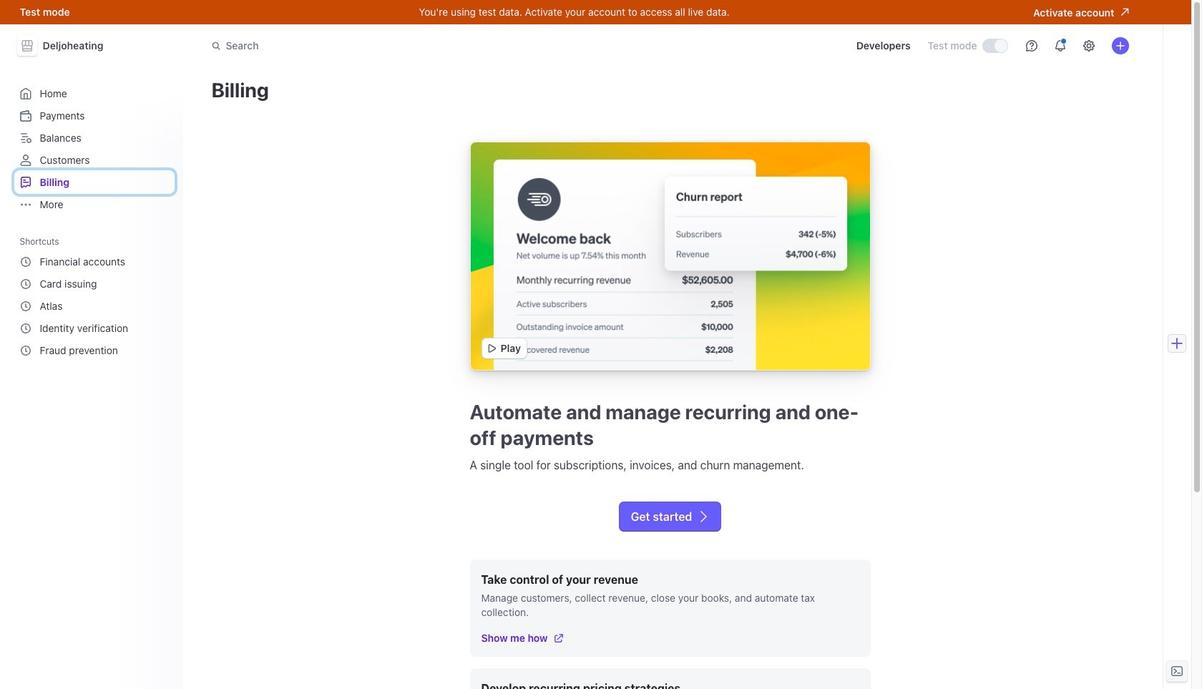 Task type: vqa. For each thing, say whether or not it's contained in the screenshot.
middle EUR
no



Task type: describe. For each thing, give the bounding box(es) containing it.
core navigation links element
[[14, 82, 174, 216]]

manage shortcuts image
[[159, 237, 167, 246]]

Search text field
[[203, 33, 607, 59]]

2 shortcuts element from the top
[[14, 250, 174, 362]]

notifications image
[[1055, 40, 1067, 52]]

help image
[[1026, 40, 1038, 52]]



Task type: locate. For each thing, give the bounding box(es) containing it.
1 shortcuts element from the top
[[14, 232, 174, 362]]

shortcuts element
[[14, 232, 174, 362], [14, 250, 174, 362]]

Test mode checkbox
[[984, 39, 1008, 52]]

None search field
[[203, 33, 607, 59]]

note
[[470, 560, 871, 657]]

settings image
[[1084, 40, 1095, 52]]



